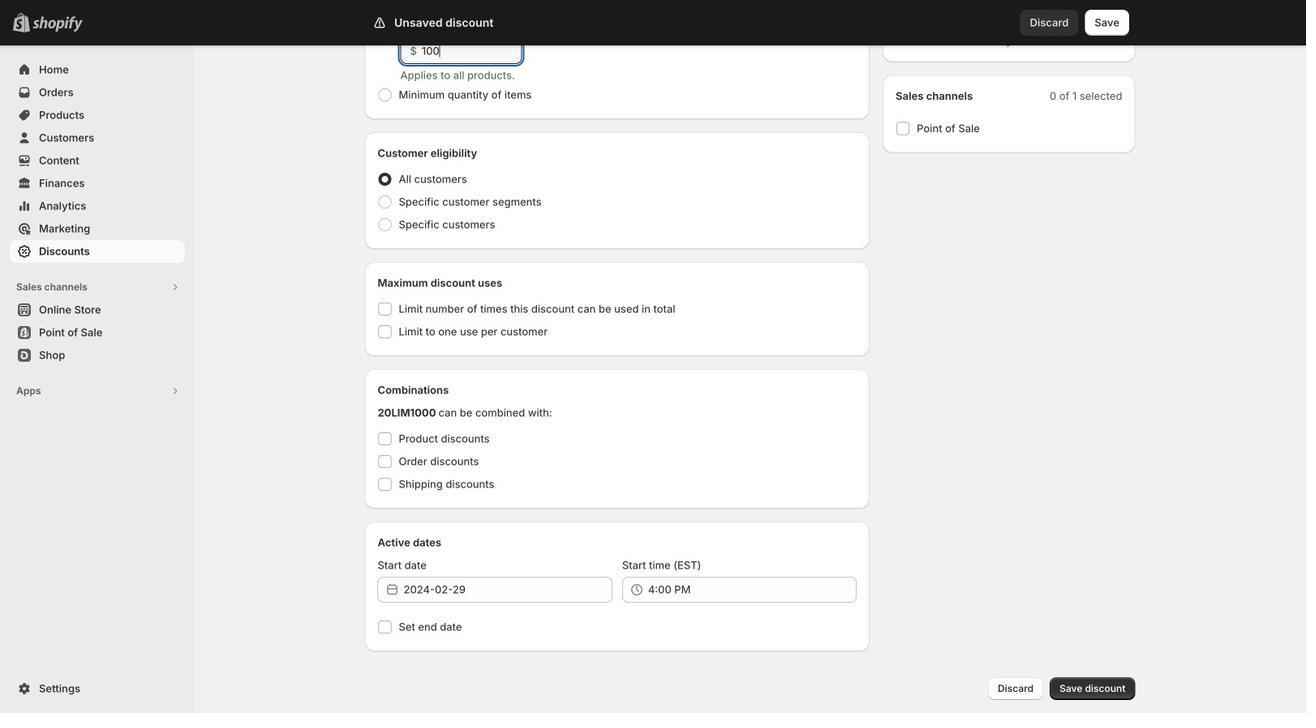 Task type: describe. For each thing, give the bounding box(es) containing it.
0.00 text field
[[422, 38, 522, 64]]



Task type: locate. For each thing, give the bounding box(es) containing it.
YYYY-MM-DD text field
[[404, 577, 613, 603]]

shopify image
[[32, 16, 83, 32]]

Enter time text field
[[648, 577, 857, 603]]



Task type: vqa. For each thing, say whether or not it's contained in the screenshot.
YYYY-MM-DD text box
yes



